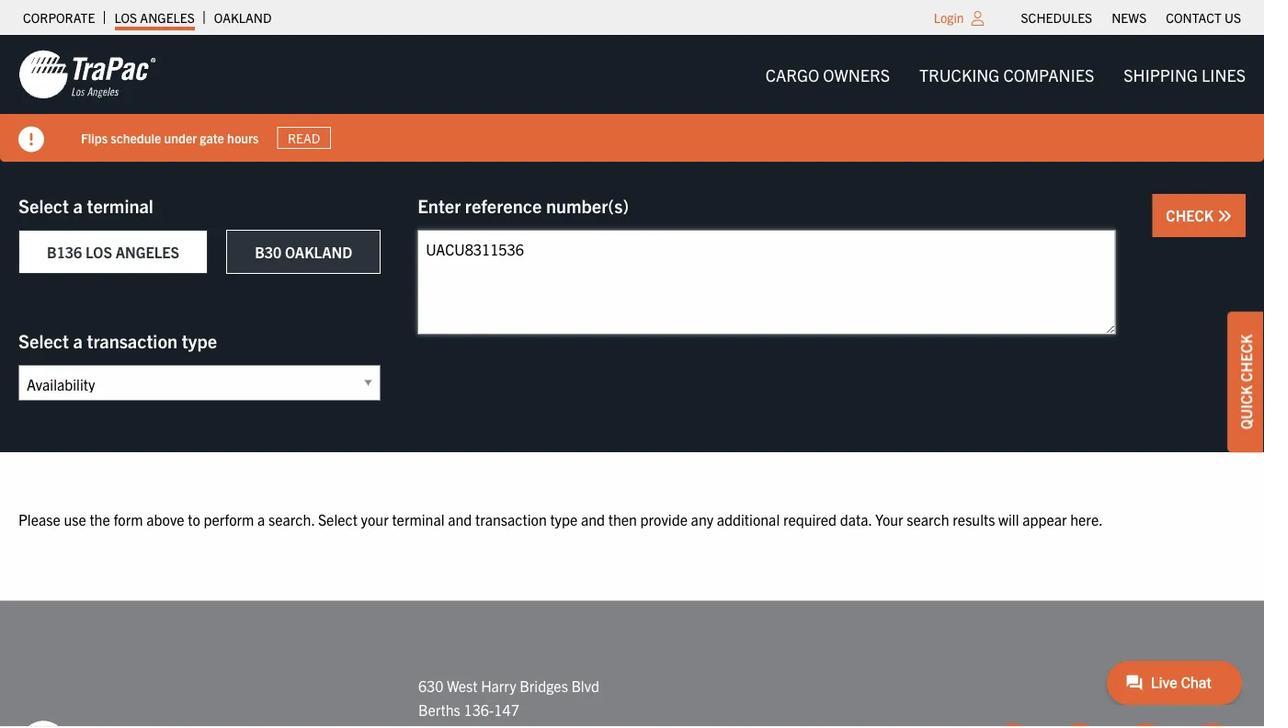 Task type: vqa. For each thing, say whether or not it's contained in the screenshot.
the topmost type
yes



Task type: locate. For each thing, give the bounding box(es) containing it.
transaction
[[87, 329, 178, 352], [476, 510, 547, 528]]

under
[[164, 129, 197, 146]]

search.
[[269, 510, 315, 528]]

1 vertical spatial los angeles image
[[18, 720, 156, 728]]

oakland link
[[214, 5, 272, 30]]

0 vertical spatial los
[[114, 9, 137, 26]]

a left search.
[[258, 510, 265, 528]]

angeles
[[140, 9, 195, 26], [116, 243, 180, 261]]

gate
[[200, 129, 224, 146]]

your
[[876, 510, 904, 528]]

los right b136
[[85, 243, 112, 261]]

0 vertical spatial select
[[18, 194, 69, 217]]

contact us link
[[1167, 5, 1242, 30]]

and
[[448, 510, 472, 528], [581, 510, 605, 528]]

type
[[182, 329, 217, 352], [550, 510, 578, 528]]

0 horizontal spatial check
[[1167, 206, 1218, 224]]

1 vertical spatial terminal
[[392, 510, 445, 528]]

menu bar containing cargo owners
[[751, 56, 1261, 93]]

to
[[188, 510, 200, 528]]

schedules
[[1022, 9, 1093, 26]]

1 horizontal spatial check
[[1237, 335, 1256, 382]]

terminal up the b136 los angeles
[[87, 194, 154, 217]]

oakland
[[214, 9, 272, 26], [285, 243, 353, 261]]

menu bar down "light" image
[[751, 56, 1261, 93]]

your
[[361, 510, 389, 528]]

search
[[907, 510, 950, 528]]

select a terminal
[[18, 194, 154, 217]]

136-
[[464, 701, 494, 719]]

0 horizontal spatial transaction
[[87, 329, 178, 352]]

0 vertical spatial transaction
[[87, 329, 178, 352]]

1 vertical spatial menu bar
[[751, 56, 1261, 93]]

enter
[[418, 194, 461, 217]]

menu bar up the shipping
[[1012, 5, 1252, 30]]

los angeles link
[[114, 5, 195, 30]]

number(s)
[[546, 194, 629, 217]]

will
[[999, 510, 1020, 528]]

0 vertical spatial oakland
[[214, 9, 272, 26]]

cargo owners link
[[751, 56, 905, 93]]

1 vertical spatial a
[[73, 329, 83, 352]]

1 horizontal spatial oakland
[[285, 243, 353, 261]]

banner
[[0, 35, 1265, 162]]

0 vertical spatial a
[[73, 194, 83, 217]]

terminal right your
[[392, 510, 445, 528]]

0 vertical spatial type
[[182, 329, 217, 352]]

solid image
[[18, 126, 44, 152]]

terminal
[[87, 194, 154, 217], [392, 510, 445, 528]]

angeles left oakland link
[[140, 9, 195, 26]]

1 horizontal spatial type
[[550, 510, 578, 528]]

provide
[[641, 510, 688, 528]]

flips
[[81, 129, 108, 146]]

news link
[[1112, 5, 1147, 30]]

use
[[64, 510, 86, 528]]

menu bar
[[1012, 5, 1252, 30], [751, 56, 1261, 93]]

angeles down select a terminal
[[116, 243, 180, 261]]

contact
[[1167, 9, 1222, 26]]

a down b136
[[73, 329, 83, 352]]

light image
[[972, 11, 985, 26]]

check inside button
[[1167, 206, 1218, 224]]

a up b136
[[73, 194, 83, 217]]

select up b136
[[18, 194, 69, 217]]

shipping lines
[[1124, 64, 1246, 85]]

please
[[18, 510, 60, 528]]

1 vertical spatial transaction
[[476, 510, 547, 528]]

data.
[[841, 510, 872, 528]]

1 horizontal spatial los
[[114, 9, 137, 26]]

cargo
[[766, 64, 820, 85]]

then
[[609, 510, 637, 528]]

0 horizontal spatial type
[[182, 329, 217, 352]]

harry
[[481, 677, 517, 696]]

oakland right "los angeles"
[[214, 9, 272, 26]]

login
[[934, 9, 965, 26]]

1 horizontal spatial and
[[581, 510, 605, 528]]

0 vertical spatial los angeles image
[[18, 49, 156, 100]]

a
[[73, 194, 83, 217], [73, 329, 83, 352], [258, 510, 265, 528]]

0 vertical spatial terminal
[[87, 194, 154, 217]]

1 vertical spatial select
[[18, 329, 69, 352]]

0 vertical spatial check
[[1167, 206, 1218, 224]]

results
[[953, 510, 996, 528]]

select
[[18, 194, 69, 217], [18, 329, 69, 352], [318, 510, 358, 528]]

and right your
[[448, 510, 472, 528]]

please use the form above to perform a search. select your terminal and transaction type and then provide any additional required data. your search results will appear here.
[[18, 510, 1104, 528]]

los right corporate link
[[114, 9, 137, 26]]

schedule
[[111, 129, 161, 146]]

bridges
[[520, 677, 568, 696]]

read
[[288, 130, 320, 146]]

owners
[[824, 64, 891, 85]]

630 west harry bridges blvd berths 136-147
[[418, 677, 600, 719]]

0 horizontal spatial los
[[85, 243, 112, 261]]

0 vertical spatial menu bar
[[1012, 5, 1252, 30]]

1 vertical spatial oakland
[[285, 243, 353, 261]]

a for transaction
[[73, 329, 83, 352]]

b136
[[47, 243, 82, 261]]

1 vertical spatial los
[[85, 243, 112, 261]]

and left then
[[581, 510, 605, 528]]

0 horizontal spatial and
[[448, 510, 472, 528]]

oakland right b30
[[285, 243, 353, 261]]

los angeles image
[[18, 49, 156, 100], [18, 720, 156, 728]]

check
[[1167, 206, 1218, 224], [1237, 335, 1256, 382]]

b30
[[255, 243, 282, 261]]

footer containing 630 west harry bridges blvd
[[0, 601, 1265, 728]]

us
[[1225, 9, 1242, 26]]

footer
[[0, 601, 1265, 728]]

2 vertical spatial select
[[318, 510, 358, 528]]

select down b136
[[18, 329, 69, 352]]

select left your
[[318, 510, 358, 528]]

read link
[[277, 127, 331, 149]]

los
[[114, 9, 137, 26], [85, 243, 112, 261]]



Task type: describe. For each thing, give the bounding box(es) containing it.
schedules link
[[1022, 5, 1093, 30]]

reference
[[465, 194, 542, 217]]

quick
[[1237, 386, 1256, 430]]

cargo owners
[[766, 64, 891, 85]]

required
[[784, 510, 837, 528]]

147
[[494, 701, 520, 719]]

perform
[[204, 510, 254, 528]]

0 vertical spatial angeles
[[140, 9, 195, 26]]

1 vertical spatial check
[[1237, 335, 1256, 382]]

corporate
[[23, 9, 95, 26]]

2 vertical spatial a
[[258, 510, 265, 528]]

0 horizontal spatial terminal
[[87, 194, 154, 217]]

corporate link
[[23, 5, 95, 30]]

0 horizontal spatial oakland
[[214, 9, 272, 26]]

1 vertical spatial angeles
[[116, 243, 180, 261]]

shipping lines link
[[1110, 56, 1261, 93]]

a for terminal
[[73, 194, 83, 217]]

select for select a terminal
[[18, 194, 69, 217]]

1 horizontal spatial transaction
[[476, 510, 547, 528]]

the
[[90, 510, 110, 528]]

enter reference number(s)
[[418, 194, 629, 217]]

1 los angeles image from the top
[[18, 49, 156, 100]]

login link
[[934, 9, 965, 26]]

above
[[146, 510, 184, 528]]

blvd
[[572, 677, 600, 696]]

solid image
[[1218, 209, 1233, 224]]

additional
[[717, 510, 780, 528]]

quick check
[[1237, 335, 1256, 430]]

b136 los angeles
[[47, 243, 180, 261]]

1 vertical spatial type
[[550, 510, 578, 528]]

contact us
[[1167, 9, 1242, 26]]

trucking companies
[[920, 64, 1095, 85]]

b30 oakland
[[255, 243, 353, 261]]

los angeles
[[114, 9, 195, 26]]

1 and from the left
[[448, 510, 472, 528]]

trucking companies link
[[905, 56, 1110, 93]]

west
[[447, 677, 478, 696]]

1 horizontal spatial terminal
[[392, 510, 445, 528]]

select a transaction type
[[18, 329, 217, 352]]

check button
[[1153, 194, 1246, 237]]

news
[[1112, 9, 1147, 26]]

2 los angeles image from the top
[[18, 720, 156, 728]]

quick check link
[[1228, 312, 1265, 453]]

companies
[[1004, 64, 1095, 85]]

630
[[418, 677, 444, 696]]

hours
[[227, 129, 259, 146]]

berths
[[418, 701, 461, 719]]

select for select a transaction type
[[18, 329, 69, 352]]

appear
[[1023, 510, 1068, 528]]

shipping
[[1124, 64, 1199, 85]]

flips schedule under gate hours
[[81, 129, 259, 146]]

2 and from the left
[[581, 510, 605, 528]]

lines
[[1202, 64, 1246, 85]]

menu bar inside banner
[[751, 56, 1261, 93]]

here.
[[1071, 510, 1104, 528]]

banner containing cargo owners
[[0, 35, 1265, 162]]

trucking
[[920, 64, 1000, 85]]

form
[[114, 510, 143, 528]]

Enter reference number(s) text field
[[418, 230, 1116, 335]]

any
[[691, 510, 714, 528]]

menu bar containing schedules
[[1012, 5, 1252, 30]]



